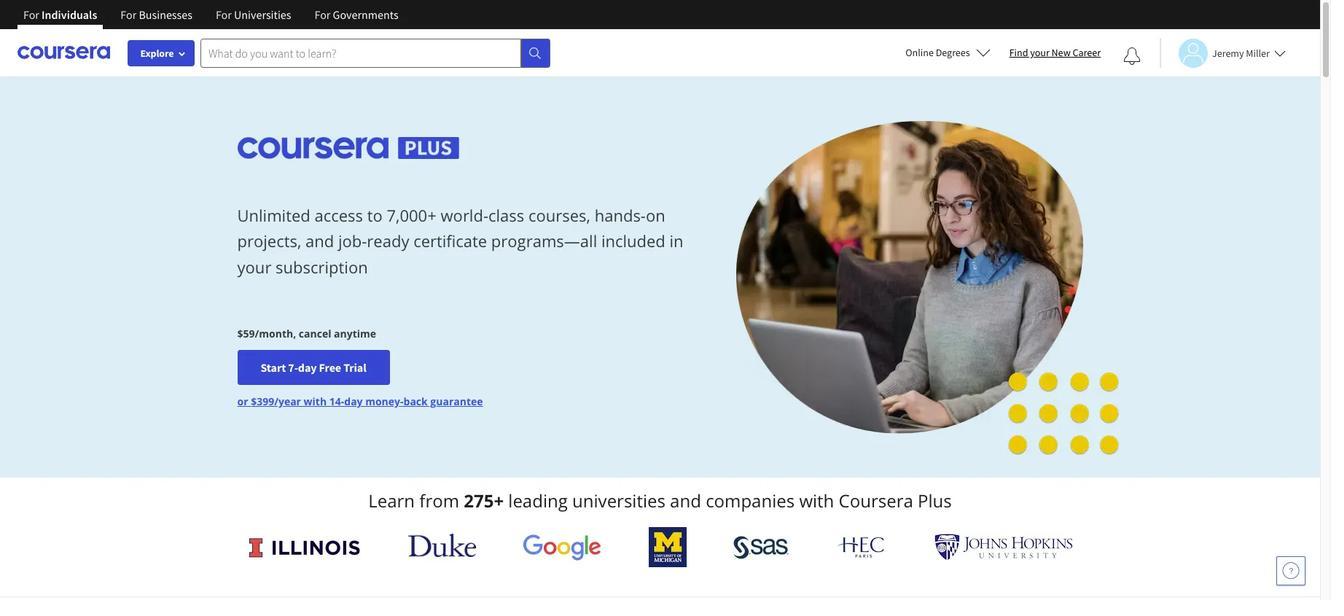 Task type: locate. For each thing, give the bounding box(es) containing it.
0 horizontal spatial and
[[306, 230, 334, 252]]

and
[[306, 230, 334, 252], [670, 489, 701, 513]]

$59 /month, cancel anytime
[[237, 327, 376, 341]]

show notifications image
[[1124, 47, 1141, 65]]

1 vertical spatial your
[[237, 256, 272, 278]]

1 for from the left
[[23, 7, 39, 22]]

0 vertical spatial and
[[306, 230, 334, 252]]

None search field
[[201, 38, 551, 67]]

0 vertical spatial day
[[298, 360, 317, 375]]

4 for from the left
[[315, 7, 331, 22]]

cancel
[[299, 327, 331, 341]]

1 horizontal spatial your
[[1031, 46, 1050, 59]]

money-
[[365, 395, 404, 409]]

find your new career
[[1010, 46, 1101, 59]]

for for businesses
[[121, 7, 137, 22]]

with left 14-
[[304, 395, 327, 409]]

for businesses
[[121, 7, 192, 22]]

explore
[[140, 47, 174, 60]]

unlimited
[[237, 204, 311, 226]]

projects,
[[237, 230, 301, 252]]

with
[[304, 395, 327, 409], [800, 489, 835, 513]]

for left the governments
[[315, 7, 331, 22]]

with left coursera
[[800, 489, 835, 513]]

3 for from the left
[[216, 7, 232, 22]]

for left 'universities'
[[216, 7, 232, 22]]

banner navigation
[[12, 0, 410, 40]]

businesses
[[139, 7, 192, 22]]

0 vertical spatial with
[[304, 395, 327, 409]]

included
[[602, 230, 666, 252]]

for
[[23, 7, 39, 22], [121, 7, 137, 22], [216, 7, 232, 22], [315, 7, 331, 22]]

2 for from the left
[[121, 7, 137, 22]]

degrees
[[936, 46, 970, 59]]

and up university of michigan 'image'
[[670, 489, 701, 513]]

0 horizontal spatial day
[[298, 360, 317, 375]]

0 vertical spatial your
[[1031, 46, 1050, 59]]

for left businesses
[[121, 7, 137, 22]]

plus
[[918, 489, 952, 513]]

learn from 275+ leading universities and companies with coursera plus
[[368, 489, 952, 513]]

for for governments
[[315, 7, 331, 22]]

universities
[[573, 489, 666, 513]]

to
[[367, 204, 383, 226]]

7,000+
[[387, 204, 437, 226]]

jeremy
[[1213, 46, 1244, 59]]

day
[[298, 360, 317, 375], [344, 395, 363, 409]]

explore button
[[128, 40, 195, 66]]

day inside button
[[298, 360, 317, 375]]

your down 'projects,'
[[237, 256, 272, 278]]

day left free on the left bottom of page
[[298, 360, 317, 375]]

for universities
[[216, 7, 291, 22]]

0 horizontal spatial with
[[304, 395, 327, 409]]

0 horizontal spatial your
[[237, 256, 272, 278]]

johns hopkins university image
[[935, 534, 1073, 561]]

or $399 /year with 14-day money-back guarantee
[[237, 395, 483, 409]]

and up subscription
[[306, 230, 334, 252]]

1 horizontal spatial and
[[670, 489, 701, 513]]

courses,
[[529, 204, 591, 226]]

1 horizontal spatial with
[[800, 489, 835, 513]]

anytime
[[334, 327, 376, 341]]

for individuals
[[23, 7, 97, 22]]

certificate
[[414, 230, 487, 252]]

1 horizontal spatial day
[[344, 395, 363, 409]]

online degrees
[[906, 46, 970, 59]]

your
[[1031, 46, 1050, 59], [237, 256, 272, 278]]

access
[[315, 204, 363, 226]]

coursera plus image
[[237, 137, 459, 159]]

programs—all
[[491, 230, 597, 252]]

What do you want to learn? text field
[[201, 38, 521, 67]]

1 vertical spatial with
[[800, 489, 835, 513]]

1 vertical spatial day
[[344, 395, 363, 409]]

1 vertical spatial and
[[670, 489, 701, 513]]

university of michigan image
[[649, 527, 687, 567]]

individuals
[[42, 7, 97, 22]]

jeremy miller button
[[1160, 38, 1286, 67]]

your right find
[[1031, 46, 1050, 59]]

day left 'money-'
[[344, 395, 363, 409]]

job-
[[338, 230, 367, 252]]

online degrees button
[[894, 36, 1002, 69]]

back
[[404, 395, 428, 409]]

for left individuals
[[23, 7, 39, 22]]



Task type: vqa. For each thing, say whether or not it's contained in the screenshot.
the Plus
yes



Task type: describe. For each thing, give the bounding box(es) containing it.
hec paris image
[[836, 532, 887, 562]]

google image
[[523, 534, 602, 561]]

coursera image
[[18, 41, 110, 64]]

world-
[[441, 204, 489, 226]]

university of illinois at urbana-champaign image
[[248, 536, 361, 559]]

start 7-day free trial
[[261, 360, 367, 375]]

jeremy miller
[[1213, 46, 1270, 59]]

/year
[[274, 395, 301, 409]]

guarantee
[[431, 395, 483, 409]]

duke university image
[[408, 534, 476, 557]]

for for universities
[[216, 7, 232, 22]]

on
[[646, 204, 666, 226]]

subscription
[[276, 256, 368, 278]]

new
[[1052, 46, 1071, 59]]

help center image
[[1283, 562, 1300, 580]]

governments
[[333, 7, 399, 22]]

unlimited access to 7,000+ world-class courses, hands-on projects, and job-ready certificate programs—all included in your subscription
[[237, 204, 684, 278]]

from
[[420, 489, 459, 513]]

/month,
[[255, 327, 296, 341]]

miller
[[1247, 46, 1270, 59]]

universities
[[234, 7, 291, 22]]

$59
[[237, 327, 255, 341]]

class
[[489, 204, 525, 226]]

hands-
[[595, 204, 646, 226]]

ready
[[367, 230, 409, 252]]

in
[[670, 230, 684, 252]]

and inside unlimited access to 7,000+ world-class courses, hands-on projects, and job-ready certificate programs—all included in your subscription
[[306, 230, 334, 252]]

start 7-day free trial button
[[237, 350, 390, 385]]

trial
[[344, 360, 367, 375]]

start
[[261, 360, 286, 375]]

online
[[906, 46, 934, 59]]

275+
[[464, 489, 504, 513]]

for for individuals
[[23, 7, 39, 22]]

or
[[237, 395, 248, 409]]

for governments
[[315, 7, 399, 22]]

companies
[[706, 489, 795, 513]]

14-
[[329, 395, 344, 409]]

find
[[1010, 46, 1029, 59]]

your inside unlimited access to 7,000+ world-class courses, hands-on projects, and job-ready certificate programs—all included in your subscription
[[237, 256, 272, 278]]

free
[[319, 360, 341, 375]]

$399
[[251, 395, 274, 409]]

learn
[[368, 489, 415, 513]]

sas image
[[734, 536, 789, 559]]

7-
[[288, 360, 298, 375]]

find your new career link
[[1002, 44, 1108, 62]]

leading
[[509, 489, 568, 513]]

coursera
[[839, 489, 914, 513]]

career
[[1073, 46, 1101, 59]]



